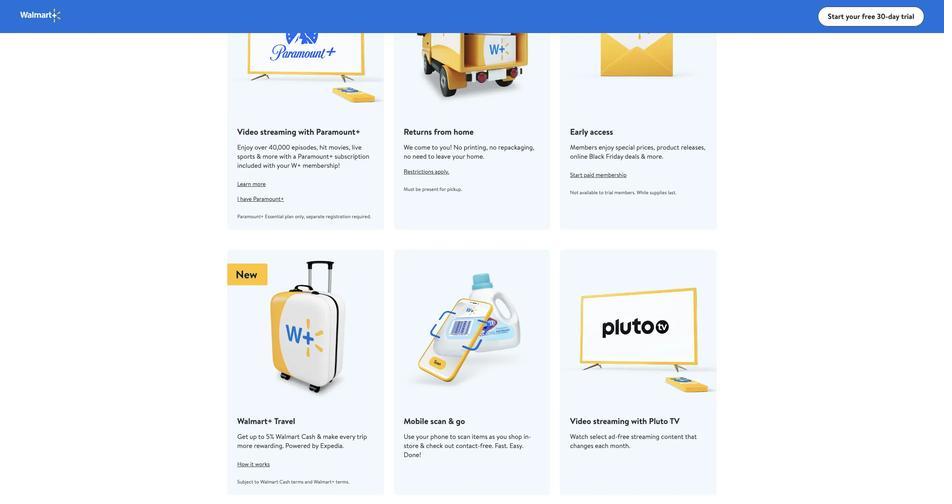 Task type: locate. For each thing, give the bounding box(es) containing it.
video for video streaming with paramount+
[[237, 126, 258, 137]]

repackaging,
[[499, 143, 535, 152]]

start paid membership
[[571, 171, 627, 179]]

1 vertical spatial walmart+
[[314, 479, 335, 486]]

scan inside use your phone to scan items as you shop in- store & check out contact-free. fast. easy. done!
[[458, 432, 471, 441]]

restrictions
[[404, 168, 434, 176]]

your left 30-
[[846, 11, 861, 21]]

access
[[591, 126, 614, 137]]

walmart+ right the and
[[314, 479, 335, 486]]

free.
[[480, 441, 494, 450]]

present
[[422, 186, 439, 193]]

streaming up 40,000
[[260, 126, 297, 137]]

0 horizontal spatial no
[[404, 152, 411, 161]]

1 vertical spatial start
[[571, 171, 583, 179]]

0 horizontal spatial streaming
[[260, 126, 297, 137]]

home.
[[467, 152, 485, 161]]

day
[[889, 11, 900, 21]]

& right sports
[[257, 152, 261, 161]]

& left make
[[317, 432, 322, 441]]

0 horizontal spatial start
[[571, 171, 583, 179]]

& inside get up to 5% walmart cash & make every trip more rewarding. powered by expedia.
[[317, 432, 322, 441]]

1 vertical spatial cash
[[280, 479, 290, 486]]

plan
[[285, 213, 294, 220]]

walmart down works
[[260, 479, 278, 486]]

1 horizontal spatial start
[[828, 11, 845, 21]]

0 horizontal spatial free
[[618, 432, 630, 441]]

learn more link
[[237, 180, 374, 188]]

content
[[662, 432, 684, 441]]

1 horizontal spatial free
[[863, 11, 876, 21]]

scan left 'items'
[[458, 432, 471, 441]]

w+
[[291, 161, 301, 170]]

use your phone to scan items as you shop in- store & check out contact-free. fast. easy. done!
[[404, 432, 532, 460]]

expedia.
[[320, 441, 344, 450]]

0 horizontal spatial scan
[[431, 416, 447, 427]]

required.
[[352, 213, 371, 220]]

more inside get up to 5% walmart cash & make every trip more rewarding. powered by expedia.
[[237, 441, 253, 450]]

trial right day
[[902, 11, 915, 21]]

0 horizontal spatial walmart+
[[237, 416, 273, 427]]

your inside button
[[846, 11, 861, 21]]

0 horizontal spatial video
[[237, 126, 258, 137]]

start paid membership link
[[571, 171, 707, 179]]

0 vertical spatial start
[[828, 11, 845, 21]]

more.
[[647, 152, 664, 161]]

more right learn
[[253, 180, 266, 188]]

1 horizontal spatial scan
[[458, 432, 471, 441]]

trial left members.
[[605, 189, 614, 196]]

paramount+ inside enjoy over 40,000 episodes, hit movies, live sports & more with a paramount+ subscription included with your w+ membership!
[[298, 152, 333, 161]]

with right included
[[263, 161, 275, 170]]

0 vertical spatial cash
[[302, 432, 316, 441]]

1 horizontal spatial cash
[[302, 432, 316, 441]]

your right "leave"
[[453, 152, 465, 161]]

go
[[456, 416, 465, 427]]

0 horizontal spatial cash
[[280, 479, 290, 486]]

your right use at the left
[[416, 432, 429, 441]]

cash left make
[[302, 432, 316, 441]]

last.
[[668, 189, 677, 196]]

your
[[846, 11, 861, 21], [453, 152, 465, 161], [277, 161, 290, 170], [416, 432, 429, 441]]

0 vertical spatial walmart+
[[237, 416, 273, 427]]

start
[[828, 11, 845, 21], [571, 171, 583, 179]]

store
[[404, 441, 419, 450]]

free inside button
[[863, 11, 876, 21]]

0 vertical spatial free
[[863, 11, 876, 21]]

more up how
[[237, 441, 253, 450]]

0 vertical spatial walmart
[[276, 432, 300, 441]]

each
[[596, 441, 609, 450]]

you
[[497, 432, 507, 441]]

for
[[440, 186, 446, 193]]

leave
[[436, 152, 451, 161]]

0 vertical spatial streaming
[[260, 126, 297, 137]]

restrictions apply.
[[404, 168, 450, 176]]

learn
[[237, 180, 251, 188]]

start your free 30-day trial button
[[818, 7, 925, 26]]

2 horizontal spatial streaming
[[632, 432, 660, 441]]

free left 30-
[[863, 11, 876, 21]]

no left need
[[404, 152, 411, 161]]

paramount+ right a
[[298, 152, 333, 161]]

come
[[415, 143, 431, 152]]

streaming down the pluto at the bottom right of the page
[[632, 432, 660, 441]]

more inside enjoy over 40,000 episodes, hit movies, live sports & more with a paramount+ subscription included with your w+ membership!
[[263, 152, 278, 161]]

get up to 5% walmart cash & make every trip more rewarding. powered by expedia.
[[237, 432, 367, 450]]

only,
[[295, 213, 305, 220]]

restrictions apply. link
[[404, 168, 541, 176]]

scan
[[431, 416, 447, 427], [458, 432, 471, 441]]

tv
[[670, 416, 680, 427]]

available
[[580, 189, 598, 196]]

with
[[299, 126, 314, 137], [279, 152, 292, 161], [263, 161, 275, 170], [632, 416, 647, 427]]

&
[[257, 152, 261, 161], [641, 152, 646, 161], [449, 416, 454, 427], [317, 432, 322, 441], [420, 441, 425, 450]]

registration
[[326, 213, 351, 220]]

a
[[293, 152, 296, 161]]

1 horizontal spatial video
[[571, 416, 592, 427]]

to right phone
[[450, 432, 456, 441]]

walmart+
[[237, 416, 273, 427], [314, 479, 335, 486]]

1 vertical spatial free
[[618, 432, 630, 441]]

terms
[[291, 479, 304, 486]]

subject
[[237, 479, 254, 486]]

as
[[489, 432, 495, 441]]

0 vertical spatial video
[[237, 126, 258, 137]]

paramount+ up movies,
[[316, 126, 361, 137]]

supplies
[[650, 189, 667, 196]]

2 vertical spatial more
[[237, 441, 253, 450]]

1 vertical spatial scan
[[458, 432, 471, 441]]

scan up phone
[[431, 416, 447, 427]]

free
[[863, 11, 876, 21], [618, 432, 630, 441]]

2 vertical spatial streaming
[[632, 432, 660, 441]]

not available to trial members. while supplies last.
[[571, 189, 677, 196]]

to right the up at the left bottom
[[258, 432, 265, 441]]

start inside button
[[828, 11, 845, 21]]

no right 'printing,'
[[490, 143, 497, 152]]

streaming up ad-
[[594, 416, 630, 427]]

your left w+ at the top of page
[[277, 161, 290, 170]]

terms.
[[336, 479, 350, 486]]

cash
[[302, 432, 316, 441], [280, 479, 290, 486]]

video up enjoy
[[237, 126, 258, 137]]

video up watch
[[571, 416, 592, 427]]

select
[[590, 432, 607, 441]]

1 vertical spatial streaming
[[594, 416, 630, 427]]

1 vertical spatial video
[[571, 416, 592, 427]]

live
[[352, 143, 362, 152]]

& inside members enjoy special prices, product releases, online black friday deals & more.
[[641, 152, 646, 161]]

0 horizontal spatial trial
[[605, 189, 614, 196]]

episodes,
[[292, 143, 318, 152]]

travel
[[274, 416, 295, 427]]

rewarding.
[[254, 441, 284, 450]]

walmart down the travel
[[276, 432, 300, 441]]

1 horizontal spatial walmart+
[[314, 479, 335, 486]]

0 vertical spatial trial
[[902, 11, 915, 21]]

mobile scan & go
[[404, 416, 465, 427]]

& right deals
[[641, 152, 646, 161]]

paramount+ down have
[[237, 213, 264, 220]]

it
[[250, 460, 254, 469]]

1 horizontal spatial trial
[[902, 11, 915, 21]]

more right included
[[263, 152, 278, 161]]

watch
[[571, 432, 589, 441]]

0 vertical spatial more
[[263, 152, 278, 161]]

to left 'you!' on the left
[[432, 143, 438, 152]]

in-
[[524, 432, 532, 441]]

black
[[590, 152, 605, 161]]

items
[[472, 432, 488, 441]]

to inside get up to 5% walmart cash & make every trip more rewarding. powered by expedia.
[[258, 432, 265, 441]]

free down video streaming with pluto tv
[[618, 432, 630, 441]]

no
[[490, 143, 497, 152], [404, 152, 411, 161]]

cash inside get up to 5% walmart cash & make every trip more rewarding. powered by expedia.
[[302, 432, 316, 441]]

walmart+ up the up at the left bottom
[[237, 416, 273, 427]]

streaming inside "watch select ad-free streaming content that changes each month."
[[632, 432, 660, 441]]

cash left terms
[[280, 479, 290, 486]]

& right the store
[[420, 441, 425, 450]]

1 horizontal spatial streaming
[[594, 416, 630, 427]]



Task type: describe. For each thing, give the bounding box(es) containing it.
1 vertical spatial trial
[[605, 189, 614, 196]]

paid
[[584, 171, 595, 179]]

fast.
[[495, 441, 508, 450]]

ad-
[[609, 432, 618, 441]]

streaming for pluto
[[594, 416, 630, 427]]

use
[[404, 432, 415, 441]]

0 vertical spatial scan
[[431, 416, 447, 427]]

learn more
[[237, 180, 266, 188]]

must
[[404, 186, 415, 193]]

walmart plus image
[[20, 8, 62, 23]]

sports
[[237, 152, 255, 161]]

home
[[454, 126, 474, 137]]

separate
[[306, 213, 325, 220]]

need
[[413, 152, 427, 161]]

shop
[[509, 432, 522, 441]]

contact-
[[456, 441, 480, 450]]

with up episodes,
[[299, 126, 314, 137]]

enjoy over 40,000 episodes, hit movies, live sports & more with a paramount+ subscription included with your w+ membership!
[[237, 143, 370, 170]]

and
[[305, 479, 313, 486]]

by
[[312, 441, 319, 450]]

& left go
[[449, 416, 454, 427]]

printing,
[[464, 143, 488, 152]]

have
[[240, 195, 252, 203]]

1 vertical spatial more
[[253, 180, 266, 188]]

trial inside button
[[902, 11, 915, 21]]

check
[[426, 441, 443, 450]]

walmart inside get up to 5% walmart cash & make every trip more rewarding. powered by expedia.
[[276, 432, 300, 441]]

to inside use your phone to scan items as you shop in- store & check out contact-free. fast. easy. done!
[[450, 432, 456, 441]]

subscription
[[335, 152, 370, 161]]

paramount+ essential plan only, separate registration required.
[[237, 213, 371, 220]]

we
[[404, 143, 413, 152]]

1 vertical spatial walmart
[[260, 479, 278, 486]]

pickup.
[[447, 186, 462, 193]]

subject to walmart cash terms and walmart+ terms.
[[237, 479, 350, 486]]

hit
[[320, 143, 327, 152]]

your inside enjoy over 40,000 episodes, hit movies, live sports & more with a paramount+ subscription included with your w+ membership!
[[277, 161, 290, 170]]

i have paramount+
[[237, 195, 284, 203]]

done!
[[404, 450, 422, 460]]

product
[[657, 143, 680, 152]]

to right available
[[599, 189, 604, 196]]

how it works link
[[237, 460, 374, 469]]

your inside use your phone to scan items as you shop in- store & check out contact-free. fast. easy. done!
[[416, 432, 429, 441]]

how
[[237, 460, 249, 469]]

while
[[637, 189, 649, 196]]

returns
[[404, 126, 432, 137]]

pluto
[[649, 416, 669, 427]]

i have paramount+ link
[[237, 195, 374, 203]]

& inside use your phone to scan items as you shop in- store & check out contact-free. fast. easy. done!
[[420, 441, 425, 450]]

not
[[571, 189, 579, 196]]

5%
[[266, 432, 274, 441]]

we come to you! no printing, no repackaging, no need to leave your home.
[[404, 143, 535, 161]]

that
[[686, 432, 697, 441]]

early access
[[571, 126, 614, 137]]

your inside "we come to you! no printing, no repackaging, no need to leave your home."
[[453, 152, 465, 161]]

over
[[255, 143, 267, 152]]

works
[[255, 460, 270, 469]]

returns from home
[[404, 126, 474, 137]]

prices,
[[637, 143, 656, 152]]

with left a
[[279, 152, 292, 161]]

video for video streaming with pluto tv
[[571, 416, 592, 427]]

from
[[434, 126, 452, 137]]

out
[[445, 441, 455, 450]]

enjoy
[[237, 143, 253, 152]]

membership
[[596, 171, 627, 179]]

i
[[237, 195, 239, 203]]

mobile
[[404, 416, 429, 427]]

online
[[571, 152, 588, 161]]

video streaming with paramount+
[[237, 126, 361, 137]]

essential
[[265, 213, 284, 220]]

you!
[[440, 143, 452, 152]]

40,000
[[269, 143, 290, 152]]

every
[[340, 432, 356, 441]]

start for start paid membership
[[571, 171, 583, 179]]

free inside "watch select ad-free streaming content that changes each month."
[[618, 432, 630, 441]]

to right need
[[428, 152, 435, 161]]

streaming for paramount+
[[260, 126, 297, 137]]

month.
[[611, 441, 631, 450]]

easy.
[[510, 441, 524, 450]]

releases,
[[682, 143, 706, 152]]

be
[[416, 186, 421, 193]]

paramount+ up essential
[[253, 195, 284, 203]]

start for start your free 30-day trial
[[828, 11, 845, 21]]

phone
[[431, 432, 449, 441]]

deals
[[625, 152, 640, 161]]

members.
[[615, 189, 636, 196]]

membership!
[[303, 161, 340, 170]]

to right subject
[[255, 479, 259, 486]]

1 horizontal spatial no
[[490, 143, 497, 152]]

changes
[[571, 441, 594, 450]]

30-
[[878, 11, 889, 21]]

with left the pluto at the bottom right of the page
[[632, 416, 647, 427]]

early
[[571, 126, 589, 137]]

make
[[323, 432, 338, 441]]

enjoy
[[599, 143, 614, 152]]

special
[[616, 143, 635, 152]]

walmart+ travel
[[237, 416, 295, 427]]

trip
[[357, 432, 367, 441]]

how it works
[[237, 460, 270, 469]]

& inside enjoy over 40,000 episodes, hit movies, live sports & more with a paramount+ subscription included with your w+ membership!
[[257, 152, 261, 161]]

powered
[[286, 441, 311, 450]]



Task type: vqa. For each thing, say whether or not it's contained in the screenshot.
2nd Information
no



